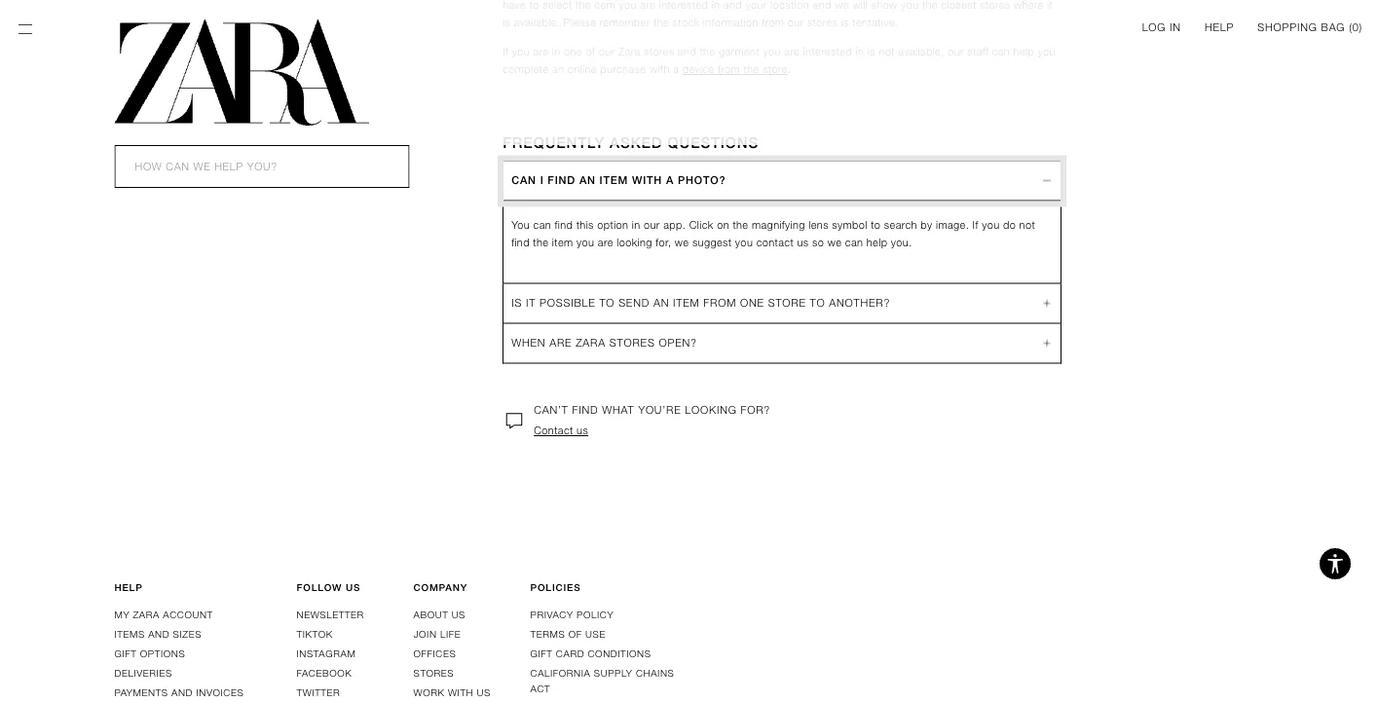 Task type: locate. For each thing, give the bounding box(es) containing it.
online
[[568, 63, 597, 75]]

1 horizontal spatial item
[[673, 297, 700, 309]]

1 to from the left
[[600, 297, 615, 309]]

1 vertical spatial less image
[[1036, 298, 1059, 309]]

zara inside dropdown button
[[576, 337, 606, 349]]

join
[[414, 629, 437, 641]]

2 to from the left
[[810, 297, 826, 309]]

work
[[414, 687, 445, 699]]

less image inside is it possible to send an item from one store to another? dropdown button
[[1036, 298, 1059, 309]]

our
[[599, 46, 615, 58], [948, 46, 965, 58], [644, 219, 660, 231]]

0 horizontal spatial help
[[867, 237, 888, 249]]

0 horizontal spatial with
[[448, 687, 474, 699]]

0 horizontal spatial in
[[552, 46, 561, 58]]

0 horizontal spatial to
[[600, 297, 615, 309]]

can't find what you're looking for? contact us
[[534, 404, 771, 437]]

2 vertical spatial can
[[846, 237, 864, 249]]

looking left for?
[[685, 404, 737, 416]]

2 horizontal spatial our
[[948, 46, 965, 58]]

zara logo united states. image
[[114, 19, 369, 126]]

you up complete
[[512, 46, 530, 58]]

0 horizontal spatial looking
[[617, 237, 653, 249]]

find down you
[[512, 237, 530, 249]]

0 horizontal spatial our
[[599, 46, 615, 58]]

.
[[788, 63, 791, 75]]

what
[[602, 404, 635, 416]]

are down option
[[598, 237, 614, 249]]

us right work
[[477, 687, 491, 699]]

if inside 'if you are in one of our zara stores and the garment you are interested in is not available, our staff can help you complete an online purchase with a'
[[503, 46, 509, 58]]

possible
[[540, 297, 596, 309]]

can down symbol
[[846, 237, 864, 249]]

send
[[619, 297, 650, 309]]

in right option
[[632, 219, 641, 231]]

help
[[1014, 46, 1035, 58], [867, 237, 888, 249]]

1 vertical spatial zara
[[133, 609, 160, 621]]

with
[[650, 63, 670, 75], [448, 687, 474, 699]]

use
[[586, 629, 606, 641]]

0 vertical spatial and
[[148, 629, 170, 641]]

0 vertical spatial not
[[879, 46, 895, 58]]

if inside you can find this option in our app. click on the magnifying lens symbol to search by image. if you do not find the item you are looking for, we suggest you contact us so we can help you.
[[973, 219, 979, 231]]

newsletter link
[[297, 609, 364, 621]]

1 vertical spatial can
[[534, 219, 552, 231]]

1 horizontal spatial can
[[846, 237, 864, 249]]

help up my
[[114, 582, 143, 594]]

help down to
[[867, 237, 888, 249]]

1 horizontal spatial to
[[810, 297, 826, 309]]

this
[[577, 219, 594, 231]]

find
[[555, 219, 573, 231], [512, 237, 530, 249], [573, 404, 599, 416]]

open?
[[659, 337, 697, 349]]

0 vertical spatial looking
[[617, 237, 653, 249]]

item left with
[[600, 174, 629, 186]]

1 horizontal spatial if
[[973, 219, 979, 231]]

frequently
[[503, 134, 605, 151]]

not right "is"
[[879, 46, 895, 58]]

if right image.
[[973, 219, 979, 231]]

0 horizontal spatial not
[[879, 46, 895, 58]]

us
[[798, 237, 809, 249], [577, 425, 589, 437], [346, 582, 361, 594], [452, 609, 466, 621], [477, 687, 491, 699]]

shopping bag ( 0 )
[[1258, 21, 1363, 33]]

gift
[[531, 648, 553, 660]]

less image
[[1036, 337, 1059, 349]]

1 vertical spatial with
[[448, 687, 474, 699]]

an right the "send"
[[654, 297, 670, 309]]

shopping
[[1258, 21, 1318, 33]]

0 vertical spatial help
[[1205, 21, 1235, 33]]

a
[[673, 63, 679, 75]]

1 we from the left
[[675, 237, 689, 249]]

1 horizontal spatial an
[[654, 297, 670, 309]]

my zara account items and sizes gift options deliveries payments and invoices
[[114, 609, 244, 699]]

one
[[564, 46, 583, 58]]

are up complete
[[533, 46, 549, 58]]

item
[[552, 237, 574, 249]]

us left so
[[798, 237, 809, 249]]

1 vertical spatial if
[[973, 219, 979, 231]]

to right store
[[810, 297, 826, 309]]

1 horizontal spatial our
[[644, 219, 660, 231]]

1 horizontal spatial are
[[598, 237, 614, 249]]

our left staff
[[948, 46, 965, 58]]

gift options link
[[114, 648, 185, 660]]

with right work
[[448, 687, 474, 699]]

are up .
[[785, 46, 800, 58]]

can right you
[[534, 219, 552, 231]]

to left the "send"
[[600, 297, 615, 309]]

help right staff
[[1014, 46, 1035, 58]]

the right the on
[[733, 219, 749, 231]]

and left invoices
[[172, 687, 193, 699]]

help
[[1205, 21, 1235, 33], [114, 582, 143, 594]]

photo?
[[678, 174, 726, 186]]

you left the do
[[982, 219, 1000, 231]]

click
[[690, 219, 714, 231]]

we right so
[[828, 237, 842, 249]]

0 horizontal spatial and
[[148, 629, 170, 641]]

1 horizontal spatial not
[[1020, 219, 1036, 231]]

with inside about us join life offices stores work with us
[[448, 687, 474, 699]]

a
[[666, 174, 674, 186]]

magnifying
[[752, 219, 806, 231]]

are inside you can find this option in our app. click on the magnifying lens symbol to search by image. if you do not find the item you are looking for, we suggest you contact us so we can help you.
[[598, 237, 614, 249]]

us inside you can find this option in our app. click on the magnifying lens symbol to search by image. if you do not find the item you are looking for, we suggest you contact us so we can help you.
[[798, 237, 809, 249]]

you up store
[[764, 46, 781, 58]]

device
[[683, 63, 715, 75]]

in left "is"
[[856, 46, 865, 58]]

account
[[163, 609, 213, 621]]

less image
[[1042, 169, 1054, 192], [1036, 298, 1059, 309]]

1 horizontal spatial help
[[1014, 46, 1035, 58]]

zara up items and sizes link at the bottom of the page
[[133, 609, 160, 621]]

0 vertical spatial zara
[[576, 337, 606, 349]]

0 horizontal spatial zara
[[133, 609, 160, 621]]

us up life
[[452, 609, 466, 621]]

1 vertical spatial not
[[1020, 219, 1036, 231]]

store
[[763, 63, 788, 75]]

us right contact
[[577, 425, 589, 437]]

not inside 'if you are in one of our zara stores and the garment you are interested in is not available, our staff can help you complete an online purchase with a'
[[879, 46, 895, 58]]

in
[[1170, 21, 1182, 33]]

1 horizontal spatial looking
[[685, 404, 737, 416]]

0 vertical spatial help
[[1014, 46, 1035, 58]]

gift card conditions link
[[531, 648, 651, 660]]

an
[[552, 63, 564, 75]]

with left a
[[650, 63, 670, 75]]

zara right are
[[576, 337, 606, 349]]

i
[[540, 174, 544, 186]]

card
[[556, 648, 585, 660]]

0 vertical spatial an
[[580, 174, 596, 186]]

1 vertical spatial help
[[867, 237, 888, 249]]

item left from
[[673, 297, 700, 309]]

supply
[[594, 668, 633, 679]]

looking down option
[[617, 237, 653, 249]]

and up options
[[148, 629, 170, 641]]

help right the "in"
[[1205, 21, 1235, 33]]

can
[[992, 46, 1011, 58], [534, 219, 552, 231], [846, 237, 864, 249]]

facebook link
[[297, 668, 352, 679]]

1 vertical spatial looking
[[685, 404, 737, 416]]

0 horizontal spatial we
[[675, 237, 689, 249]]

you right staff
[[1038, 46, 1056, 58]]

0 horizontal spatial help
[[114, 582, 143, 594]]

an
[[580, 174, 596, 186], [654, 297, 670, 309]]

it
[[526, 297, 536, 309]]

2 horizontal spatial in
[[856, 46, 865, 58]]

an right find
[[580, 174, 596, 186]]

not
[[879, 46, 895, 58], [1020, 219, 1036, 231]]

if
[[503, 46, 509, 58], [973, 219, 979, 231]]

you
[[512, 46, 530, 58], [764, 46, 781, 58], [1038, 46, 1056, 58], [982, 219, 1000, 231], [577, 237, 595, 249], [736, 237, 753, 249]]

find inside can't find what you're looking for? contact us
[[573, 404, 599, 416]]

our right of
[[599, 46, 615, 58]]

bag
[[1322, 21, 1346, 33]]

option
[[598, 219, 629, 231]]

1 horizontal spatial zara
[[576, 337, 606, 349]]

)
[[1360, 21, 1363, 33]]

not right the do
[[1020, 219, 1036, 231]]

0 vertical spatial if
[[503, 46, 509, 58]]

in
[[552, 46, 561, 58], [856, 46, 865, 58], [632, 219, 641, 231]]

log in
[[1143, 21, 1182, 33]]

our up for,
[[644, 219, 660, 231]]

us inside can't find what you're looking for? contact us
[[577, 425, 589, 437]]

the left 'item'
[[533, 237, 549, 249]]

frequently asked questions
[[503, 134, 759, 151]]

in left one
[[552, 46, 561, 58]]

you
[[512, 219, 530, 231]]

offices
[[414, 648, 456, 660]]

help inside you can find this option in our app. click on the magnifying lens symbol to search by image. if you do not find the item you are looking for, we suggest you contact us so we can help you.
[[867, 237, 888, 249]]

item
[[600, 174, 629, 186], [673, 297, 700, 309]]

plus image
[[1042, 332, 1054, 355]]

garment
[[719, 46, 760, 58]]

0 vertical spatial less image
[[1042, 169, 1054, 192]]

2 horizontal spatial can
[[992, 46, 1011, 58]]

the down garment
[[744, 63, 760, 75]]

0 horizontal spatial if
[[503, 46, 509, 58]]

for,
[[656, 237, 672, 249]]

1 horizontal spatial we
[[828, 237, 842, 249]]

0 vertical spatial can
[[992, 46, 1011, 58]]

if up complete
[[503, 46, 509, 58]]

1 vertical spatial item
[[673, 297, 700, 309]]

of
[[586, 46, 596, 58]]

one
[[741, 297, 765, 309]]

0 vertical spatial with
[[650, 63, 670, 75]]

1 vertical spatial an
[[654, 297, 670, 309]]

1 horizontal spatial in
[[632, 219, 641, 231]]

the up device
[[700, 46, 716, 58]]

our inside you can find this option in our app. click on the magnifying lens symbol to search by image. if you do not find the item you are looking for, we suggest you contact us so we can help you.
[[644, 219, 660, 231]]

0 vertical spatial item
[[600, 174, 629, 186]]

1 vertical spatial help
[[114, 582, 143, 594]]

2 we from the left
[[828, 237, 842, 249]]

not inside you can find this option in our app. click on the magnifying lens symbol to search by image. if you do not find the item you are looking for, we suggest you contact us so we can help you.
[[1020, 219, 1036, 231]]

we right for,
[[675, 237, 689, 249]]

0 horizontal spatial are
[[533, 46, 549, 58]]

privacy policy link
[[531, 609, 614, 621]]

zara
[[619, 46, 641, 58]]

2 vertical spatial find
[[573, 404, 599, 416]]

can i find an item with a photo? button
[[504, 161, 1061, 201]]

can right staff
[[992, 46, 1011, 58]]

offices link
[[414, 648, 456, 660]]

find
[[548, 174, 576, 186]]

1 horizontal spatial and
[[172, 687, 193, 699]]

1 horizontal spatial with
[[650, 63, 670, 75]]

find left what
[[573, 404, 599, 416]]

find up 'item'
[[555, 219, 573, 231]]

available,
[[899, 46, 945, 58]]

our for if you are in one of our zara stores and the garment you are interested in is not available, our staff can help you complete an online purchase with a
[[599, 46, 615, 58]]

zara inside my zara account items and sizes gift options deliveries payments and invoices
[[133, 609, 160, 621]]



Task type: describe. For each thing, give the bounding box(es) containing it.
is it possible to send an item from one store to another?
[[512, 297, 891, 309]]

sizes
[[173, 629, 202, 641]]

items and sizes link
[[114, 629, 202, 641]]

symbol
[[832, 219, 868, 231]]

plus image
[[1042, 292, 1054, 315]]

store
[[769, 297, 807, 309]]

the inside 'if you are in one of our zara stores and the garment you are interested in is not available, our staff can help you complete an online purchase with a'
[[700, 46, 716, 58]]

with
[[632, 174, 663, 186]]

payments and invoices link
[[114, 687, 244, 699]]

so
[[813, 237, 825, 249]]

tiktok
[[297, 629, 333, 641]]

about us link
[[414, 609, 466, 621]]

interested
[[804, 46, 853, 58]]

for?
[[741, 404, 771, 416]]

california
[[531, 668, 591, 679]]

join life link
[[414, 629, 461, 641]]

invoices
[[196, 687, 244, 699]]

stores link
[[414, 668, 454, 679]]

policies
[[531, 582, 581, 594]]

0 vertical spatial find
[[555, 219, 573, 231]]

can
[[512, 174, 537, 186]]

our for you can find this option in our app. click on the magnifying lens symbol to search by image. if you do not find the item you are looking for, we suggest you contact us so we can help you.
[[644, 219, 660, 231]]

you down this
[[577, 237, 595, 249]]

0 horizontal spatial an
[[580, 174, 596, 186]]

my
[[114, 609, 130, 621]]

1 vertical spatial find
[[512, 237, 530, 249]]

policy
[[577, 609, 614, 621]]

privacy policy terms of use gift card conditions california supply chains act
[[531, 609, 675, 695]]

is
[[512, 297, 522, 309]]

about
[[414, 609, 449, 621]]

stores
[[644, 46, 675, 58]]

availability of an in-store item element
[[503, 0, 1062, 94]]

(
[[1350, 21, 1353, 33]]

app.
[[664, 219, 686, 231]]

from
[[704, 297, 737, 309]]

0 status
[[1353, 21, 1360, 33]]

log in link
[[1143, 19, 1182, 35]]

complete
[[503, 63, 549, 75]]

open menu image
[[16, 19, 35, 39]]

2 horizontal spatial are
[[785, 46, 800, 58]]

can i find an item with a photo?
[[512, 174, 726, 186]]

search
[[885, 219, 918, 231]]

when are zara stores open?
[[512, 337, 697, 349]]

accessibility image
[[1316, 545, 1355, 584]]

questions
[[668, 134, 759, 151]]

less image inside the can i find an item with a photo? dropdown button
[[1042, 169, 1054, 192]]

my zara account link
[[114, 609, 213, 621]]

and
[[678, 46, 697, 58]]

to
[[871, 219, 881, 231]]

instagram
[[297, 648, 356, 660]]

company
[[414, 582, 468, 594]]

instagram link
[[297, 648, 356, 660]]

on
[[717, 219, 730, 231]]

log
[[1143, 21, 1167, 33]]

suggest
[[693, 237, 732, 249]]

can't
[[534, 404, 569, 416]]

asked
[[610, 134, 663, 151]]

1 vertical spatial and
[[172, 687, 193, 699]]

with inside 'if you are in one of our zara stores and the garment you are interested in is not available, our staff can help you complete an online purchase with a'
[[650, 63, 670, 75]]

0 horizontal spatial can
[[534, 219, 552, 231]]

you're
[[639, 404, 682, 416]]

you left contact
[[736, 237, 753, 249]]

contact
[[534, 425, 574, 437]]

0 horizontal spatial item
[[600, 174, 629, 186]]

device from the store .
[[683, 63, 791, 75]]

about us join life offices stores work with us
[[414, 609, 491, 699]]

in inside you can find this option in our app. click on the magnifying lens symbol to search by image. if you do not find the item you are looking for, we suggest you contact us so we can help you.
[[632, 219, 641, 231]]

when
[[512, 337, 546, 349]]

chains
[[636, 668, 675, 679]]

twitter link
[[297, 687, 340, 699]]

another?
[[830, 297, 891, 309]]

of
[[569, 629, 582, 641]]

purchase
[[601, 63, 646, 75]]

are
[[550, 337, 572, 349]]

can inside 'if you are in one of our zara stores and the garment you are interested in is not available, our staff can help you complete an online purchase with a'
[[992, 46, 1011, 58]]

you.
[[891, 237, 913, 249]]

looking inside you can find this option in our app. click on the magnifying lens symbol to search by image. if you do not find the item you are looking for, we suggest you contact us so we can help you.
[[617, 237, 653, 249]]

us right follow
[[346, 582, 361, 594]]

when are zara stores open? button
[[504, 324, 1061, 363]]

you can find this option in our app. click on the magnifying lens symbol to search by image. if you do not find the item you are looking for, we suggest you contact us so we can help you.
[[512, 219, 1039, 249]]

help link
[[1205, 19, 1235, 35]]

stores
[[414, 668, 454, 679]]

facebook
[[297, 668, 352, 679]]

How can we help you? search field
[[114, 145, 410, 188]]

from
[[718, 63, 741, 75]]

looking inside can't find what you're looking for? contact us
[[685, 404, 737, 416]]

deliveries link
[[114, 668, 172, 679]]

do
[[1004, 219, 1016, 231]]

privacy
[[531, 609, 574, 621]]

items
[[114, 629, 145, 641]]

help inside 'if you are in one of our zara stores and the garment you are interested in is not available, our staff can help you complete an online purchase with a'
[[1014, 46, 1035, 58]]

gift
[[114, 648, 137, 660]]

image.
[[936, 219, 970, 231]]

follow
[[297, 582, 342, 594]]

california supply chains act link
[[531, 668, 675, 695]]

conditions
[[588, 648, 651, 660]]

1 horizontal spatial help
[[1205, 21, 1235, 33]]

is
[[868, 46, 876, 58]]

staff
[[968, 46, 989, 58]]



Task type: vqa. For each thing, say whether or not it's contained in the screenshot.
Newsletter
yes



